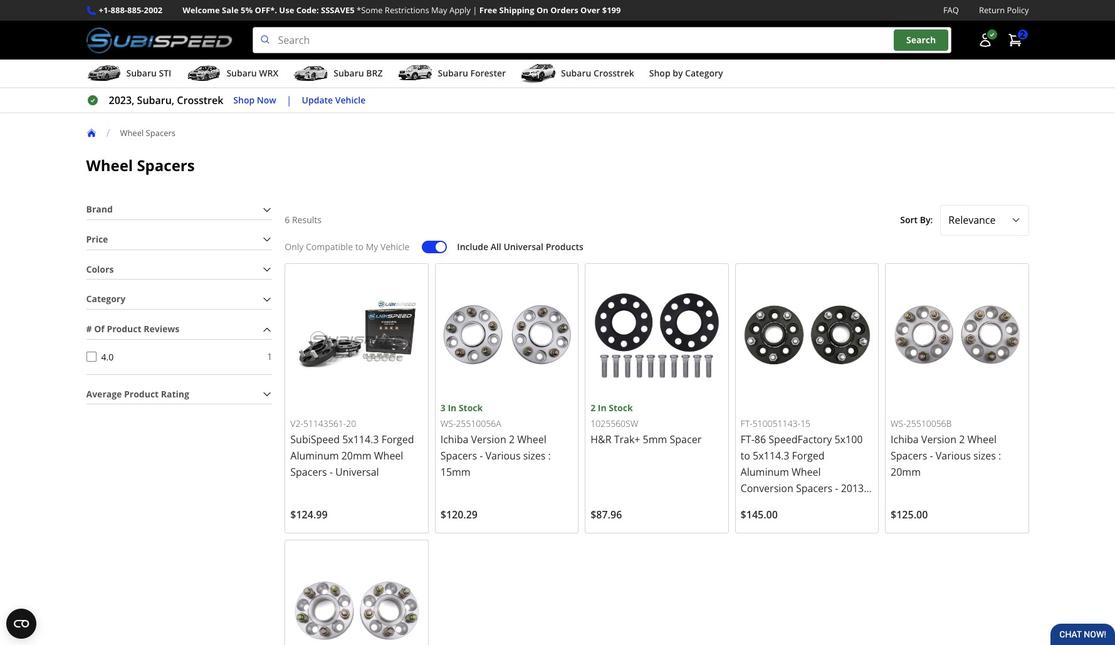 Task type: vqa. For each thing, say whether or not it's contained in the screenshot.
a to the right
no



Task type: describe. For each thing, give the bounding box(es) containing it.
search
[[907, 34, 936, 46]]

ichiba version 2 wheel spacers - various sizes : 30mm - 2013+ fr-s / brz / 86 image
[[290, 545, 423, 645]]

2 horizontal spatial /
[[791, 498, 795, 512]]

trak+
[[614, 433, 640, 446]]

subaru for subaru crosstrek
[[561, 67, 592, 79]]

20
[[346, 418, 356, 430]]

: inside ichiba version 2 wheel spacers - various sizes : 20mm
[[999, 449, 1001, 463]]

category button
[[86, 290, 272, 309]]

25510056b
[[906, 418, 952, 430]]

h&r trak+ 5mm spacer image
[[591, 269, 723, 401]]

wheel inside ichiba version 2 wheel spacers - various sizes : 20mm
[[968, 433, 997, 446]]

to inside ft-86 speedfactory 5x100 to 5x114.3 forged aluminum wheel conversion spacers - 2013+ fr-s / brz / 86
[[741, 449, 751, 463]]

product inside the average product rating dropdown button
[[124, 388, 159, 400]]

- inside 3 in stock ws-25510056a ichiba version 2 wheel spacers - various sizes : 15mm
[[480, 449, 483, 463]]

2023,
[[109, 94, 134, 107]]

free
[[480, 4, 497, 16]]

forged inside ft-86 speedfactory 5x100 to 5x114.3 forged aluminum wheel conversion spacers - 2013+ fr-s / brz / 86
[[792, 449, 825, 463]]

$87.96
[[591, 508, 622, 522]]

code:
[[296, 4, 319, 16]]

subaru wrx
[[227, 67, 279, 79]]

ichiba version 2 wheel spacers - various sizes : 20mm image
[[891, 269, 1024, 401]]

ft- for 86
[[741, 433, 755, 446]]

colors button
[[86, 260, 272, 279]]

4.0 button
[[86, 352, 96, 362]]

$145.00
[[741, 508, 778, 522]]

ft-86 speedfactory 5x100 to 5x114.3 forged aluminum wheel conversion spacers - 2013+ fr-s / brz / 86 image
[[741, 269, 873, 401]]

on
[[537, 4, 549, 16]]

885-
[[127, 4, 144, 16]]

update vehicle button
[[302, 93, 366, 108]]

subaru for subaru sti
[[126, 67, 157, 79]]

subaru forester
[[438, 67, 506, 79]]

ichiba version 2 wheel spacers - various sizes : 20mm
[[891, 433, 1001, 479]]

subispeed 5x114.3 forged aluminum 20mm wheel spacers - universal image
[[290, 269, 423, 401]]

$120.29
[[441, 508, 478, 522]]

1
[[267, 350, 272, 362]]

a subaru forester thumbnail image image
[[398, 64, 433, 83]]

spacers inside ft-86 speedfactory 5x100 to 5x114.3 forged aluminum wheel conversion spacers - 2013+ fr-s / brz / 86
[[796, 482, 833, 495]]

shipping
[[499, 4, 535, 16]]

- inside ichiba version 2 wheel spacers - various sizes : 20mm
[[930, 449, 933, 463]]

forged inside subispeed 5x114.3 forged aluminum 20mm wheel spacers - universal
[[382, 433, 414, 446]]

20mm inside subispeed 5x114.3 forged aluminum 20mm wheel spacers - universal
[[342, 449, 372, 463]]

compatible
[[306, 241, 353, 253]]

faq
[[944, 4, 959, 16]]

ws- inside 3 in stock ws-25510056a ichiba version 2 wheel spacers - various sizes : 15mm
[[441, 418, 456, 430]]

Select... button
[[941, 205, 1029, 235]]

universal inside subispeed 5x114.3 forged aluminum 20mm wheel spacers - universal
[[335, 465, 379, 479]]

sizes inside 3 in stock ws-25510056a ichiba version 2 wheel spacers - various sizes : 15mm
[[523, 449, 546, 463]]

home image
[[86, 128, 96, 138]]

subispeed 5x114.3 forged aluminum 20mm wheel spacers - universal
[[290, 433, 414, 479]]

5x114.3 inside subispeed 5x114.3 forged aluminum 20mm wheel spacers - universal
[[342, 433, 379, 446]]

sssave5
[[321, 4, 355, 16]]

2 inside 2 in stock 1025560sw h&r trak+ 5mm spacer
[[591, 402, 596, 414]]

5%
[[241, 4, 253, 16]]

51143561-
[[303, 418, 346, 430]]

use
[[279, 4, 294, 16]]

spacers inside subispeed 5x114.3 forged aluminum 20mm wheel spacers - universal
[[290, 465, 327, 479]]

welcome
[[183, 4, 220, 16]]

shop by category button
[[649, 62, 723, 87]]

subaru crosstrek
[[561, 67, 634, 79]]

policy
[[1007, 4, 1029, 16]]

0 vertical spatial |
[[473, 4, 477, 16]]

button image
[[978, 33, 993, 48]]

vehicle inside button
[[335, 94, 366, 106]]

$199
[[602, 4, 621, 16]]

only compatible to my vehicle
[[285, 241, 410, 253]]

wrx
[[259, 67, 279, 79]]

510051143-
[[753, 418, 801, 430]]

$125.00
[[891, 508, 928, 522]]

*some restrictions may apply | free shipping on orders over $199
[[357, 4, 621, 16]]

results
[[292, 214, 322, 226]]

ft-86 speedfactory 5x100 to 5x114.3 forged aluminum wheel conversion spacers - 2013+ fr-s / brz / 86
[[741, 433, 870, 512]]

wheel spacers link
[[120, 127, 186, 138]]

spacers inside ichiba version 2 wheel spacers - various sizes : 20mm
[[891, 449, 928, 463]]

0 horizontal spatial /
[[106, 126, 110, 140]]

v2-
[[290, 418, 303, 430]]

fr-
[[741, 498, 755, 512]]

v2-51143561-20
[[290, 418, 356, 430]]

0 horizontal spatial crosstrek
[[177, 94, 223, 107]]

subaru crosstrek button
[[521, 62, 634, 87]]

search button
[[894, 30, 949, 51]]

subaru brz button
[[294, 62, 383, 87]]

spacers down subaru,
[[146, 127, 176, 138]]

shop now link
[[233, 93, 276, 108]]

2002
[[144, 4, 163, 16]]

2 inside 3 in stock ws-25510056a ichiba version 2 wheel spacers - various sizes : 15mm
[[509, 433, 515, 446]]

shop now
[[233, 94, 276, 106]]

aluminum inside ft-86 speedfactory 5x100 to 5x114.3 forged aluminum wheel conversion spacers - 2013+ fr-s / brz / 86
[[741, 465, 789, 479]]

subaru brz
[[334, 67, 383, 79]]

# of product reviews
[[86, 323, 179, 335]]

ws-25510056b
[[891, 418, 952, 430]]

5mm
[[643, 433, 667, 446]]

1 vertical spatial 86
[[797, 498, 809, 512]]

: inside 3 in stock ws-25510056a ichiba version 2 wheel spacers - various sizes : 15mm
[[548, 449, 551, 463]]

a subaru brz thumbnail image image
[[294, 64, 329, 83]]

0 horizontal spatial to
[[355, 241, 364, 253]]

orders
[[551, 4, 579, 16]]

#
[[86, 323, 92, 335]]

ft-510051143-15
[[741, 418, 811, 430]]

stock for 25510056a
[[459, 402, 483, 414]]

price
[[86, 233, 108, 245]]

my
[[366, 241, 378, 253]]

subispeed
[[290, 433, 340, 446]]

faq link
[[944, 4, 959, 17]]

forester
[[471, 67, 506, 79]]

all
[[491, 241, 501, 253]]

3 in stock ws-25510056a ichiba version 2 wheel spacers - various sizes : 15mm
[[441, 402, 551, 479]]

2023, subaru, crosstrek
[[109, 94, 223, 107]]

brand
[[86, 203, 113, 215]]

in for 25510056a
[[448, 402, 457, 414]]

subaru sti
[[126, 67, 171, 79]]

wheel inside 3 in stock ws-25510056a ichiba version 2 wheel spacers - various sizes : 15mm
[[517, 433, 547, 446]]

+1-888-885-2002 link
[[99, 4, 163, 17]]

over
[[581, 4, 600, 16]]



Task type: locate. For each thing, give the bounding box(es) containing it.
1 horizontal spatial sizes
[[974, 449, 996, 463]]

spacers left 2013+
[[796, 482, 833, 495]]

0 horizontal spatial shop
[[233, 94, 255, 106]]

2 in from the left
[[598, 402, 607, 414]]

subaru up update vehicle
[[334, 67, 364, 79]]

in for h&r
[[598, 402, 607, 414]]

aluminum
[[290, 449, 339, 463], [741, 465, 789, 479]]

2 : from the left
[[999, 449, 1001, 463]]

various down "25510056a" on the left bottom of the page
[[486, 449, 521, 463]]

20mm inside ichiba version 2 wheel spacers - various sizes : 20mm
[[891, 465, 921, 479]]

5x114.3 inside ft-86 speedfactory 5x100 to 5x114.3 forged aluminum wheel conversion spacers - 2013+ fr-s / brz / 86
[[753, 449, 790, 463]]

0 horizontal spatial forged
[[382, 433, 414, 446]]

spacers inside 3 in stock ws-25510056a ichiba version 2 wheel spacers - various sizes : 15mm
[[441, 449, 477, 463]]

0 horizontal spatial ichiba
[[441, 433, 469, 446]]

0 vertical spatial wheel spacers
[[120, 127, 176, 138]]

0 vertical spatial 86
[[755, 433, 766, 446]]

0 vertical spatial 5x114.3
[[342, 433, 379, 446]]

0 horizontal spatial aluminum
[[290, 449, 339, 463]]

stock up "25510056a" on the left bottom of the page
[[459, 402, 483, 414]]

1 horizontal spatial :
[[999, 449, 1001, 463]]

sale
[[222, 4, 239, 16]]

spacers down ws-25510056b
[[891, 449, 928, 463]]

0 horizontal spatial version
[[471, 433, 506, 446]]

ichiba down "25510056a" on the left bottom of the page
[[441, 433, 469, 446]]

vehicle down the subaru brz
[[335, 94, 366, 106]]

5 subaru from the left
[[561, 67, 592, 79]]

to
[[355, 241, 364, 253], [741, 449, 751, 463]]

1 horizontal spatial vehicle
[[381, 241, 410, 253]]

ft- down "ft-510051143-15" at bottom right
[[741, 433, 755, 446]]

1 horizontal spatial in
[[598, 402, 607, 414]]

# of product reviews button
[[86, 320, 272, 339]]

5x114.3 down 20
[[342, 433, 379, 446]]

version inside 3 in stock ws-25510056a ichiba version 2 wheel spacers - various sizes : 15mm
[[471, 433, 506, 446]]

ichiba inside ichiba version 2 wheel spacers - various sizes : 20mm
[[891, 433, 919, 446]]

0 horizontal spatial stock
[[459, 402, 483, 414]]

2 subaru from the left
[[227, 67, 257, 79]]

subaru left sti
[[126, 67, 157, 79]]

spacers
[[146, 127, 176, 138], [137, 155, 195, 176], [441, 449, 477, 463], [891, 449, 928, 463], [290, 465, 327, 479], [796, 482, 833, 495]]

0 vertical spatial ft-
[[741, 418, 753, 430]]

spacers up 15mm
[[441, 449, 477, 463]]

shop inside dropdown button
[[649, 67, 671, 79]]

version inside ichiba version 2 wheel spacers - various sizes : 20mm
[[922, 433, 957, 446]]

sort by:
[[901, 214, 933, 226]]

:
[[548, 449, 551, 463], [999, 449, 1001, 463]]

20mm up $125.00
[[891, 465, 921, 479]]

now
[[257, 94, 276, 106]]

subaru inside "dropdown button"
[[438, 67, 468, 79]]

1 ft- from the top
[[741, 418, 753, 430]]

product inside # of product reviews dropdown button
[[107, 323, 141, 335]]

product left rating
[[124, 388, 159, 400]]

ichiba
[[441, 433, 469, 446], [891, 433, 919, 446]]

of
[[94, 323, 105, 335]]

0 horizontal spatial sizes
[[523, 449, 546, 463]]

only
[[285, 241, 304, 253]]

0 horizontal spatial various
[[486, 449, 521, 463]]

include
[[457, 241, 488, 253]]

shop by category
[[649, 67, 723, 79]]

subaru right a subaru crosstrek thumbnail image
[[561, 67, 592, 79]]

universal down 20
[[335, 465, 379, 479]]

1 vertical spatial aluminum
[[741, 465, 789, 479]]

open widget image
[[6, 609, 36, 639]]

2 inside ichiba version 2 wheel spacers - various sizes : 20mm
[[959, 433, 965, 446]]

2 sizes from the left
[[974, 449, 996, 463]]

0 horizontal spatial 20mm
[[342, 449, 372, 463]]

wheel inside ft-86 speedfactory 5x100 to 5x114.3 forged aluminum wheel conversion spacers - 2013+ fr-s / brz / 86
[[792, 465, 821, 479]]

2 ichiba from the left
[[891, 433, 919, 446]]

colors
[[86, 263, 114, 275]]

sort
[[901, 214, 918, 226]]

crosstrek inside dropdown button
[[594, 67, 634, 79]]

2 ft- from the top
[[741, 433, 755, 446]]

brand button
[[86, 200, 272, 219]]

0 vertical spatial product
[[107, 323, 141, 335]]

6 results
[[285, 214, 322, 226]]

1 vertical spatial brz
[[770, 498, 788, 512]]

1 stock from the left
[[459, 402, 483, 414]]

- left 2013+
[[835, 482, 839, 495]]

1 vertical spatial ft-
[[741, 433, 755, 446]]

1 subaru from the left
[[126, 67, 157, 79]]

/ right home image
[[106, 126, 110, 140]]

0 horizontal spatial brz
[[366, 67, 383, 79]]

1 horizontal spatial universal
[[504, 241, 544, 253]]

subaru for subaru wrx
[[227, 67, 257, 79]]

20mm down 20
[[342, 449, 372, 463]]

wheel spacers down subaru,
[[120, 127, 176, 138]]

| left free
[[473, 4, 477, 16]]

wheel spacers down the wheel spacers link
[[86, 155, 195, 176]]

0 vertical spatial shop
[[649, 67, 671, 79]]

return policy link
[[979, 4, 1029, 17]]

ichiba down ws-25510056b
[[891, 433, 919, 446]]

a subaru wrx thumbnail image image
[[186, 64, 222, 83]]

- down 25510056b
[[930, 449, 933, 463]]

1 horizontal spatial 5x114.3
[[753, 449, 790, 463]]

subispeed logo image
[[86, 27, 232, 53]]

1 vertical spatial forged
[[792, 449, 825, 463]]

1 ws- from the left
[[441, 418, 456, 430]]

3 subaru from the left
[[334, 67, 364, 79]]

2 in stock 1025560sw h&r trak+ 5mm spacer
[[591, 402, 702, 446]]

return policy
[[979, 4, 1029, 16]]

crosstrek
[[594, 67, 634, 79], [177, 94, 223, 107]]

by
[[673, 67, 683, 79]]

1 vertical spatial universal
[[335, 465, 379, 479]]

select... image
[[1011, 215, 1021, 225]]

crosstrek down a subaru wrx thumbnail image
[[177, 94, 223, 107]]

1 horizontal spatial stock
[[609, 402, 633, 414]]

in inside 2 in stock 1025560sw h&r trak+ 5mm spacer
[[598, 402, 607, 414]]

2 various from the left
[[936, 449, 971, 463]]

0 horizontal spatial 86
[[755, 433, 766, 446]]

1 vertical spatial 20mm
[[891, 465, 921, 479]]

aluminum down subispeed
[[290, 449, 339, 463]]

2 stock from the left
[[609, 402, 633, 414]]

/ right s
[[764, 498, 767, 512]]

in up the 1025560sw
[[598, 402, 607, 414]]

sizes inside ichiba version 2 wheel spacers - various sizes : 20mm
[[974, 449, 996, 463]]

stock
[[459, 402, 483, 414], [609, 402, 633, 414]]

welcome sale 5% off*. use code: sssave5
[[183, 4, 355, 16]]

spacers down subispeed
[[290, 465, 327, 479]]

2 ws- from the left
[[891, 418, 906, 430]]

return
[[979, 4, 1005, 16]]

in inside 3 in stock ws-25510056a ichiba version 2 wheel spacers - various sizes : 15mm
[[448, 402, 457, 414]]

4.0
[[101, 351, 114, 363]]

1 horizontal spatial various
[[936, 449, 971, 463]]

by:
[[920, 214, 933, 226]]

| right now
[[286, 94, 292, 107]]

search input field
[[252, 27, 952, 53]]

update vehicle
[[302, 94, 366, 106]]

20mm
[[342, 449, 372, 463], [891, 465, 921, 479]]

to up conversion
[[741, 449, 751, 463]]

shop for shop now
[[233, 94, 255, 106]]

5x114.3 down "ft-510051143-15" at bottom right
[[753, 449, 790, 463]]

to left the my
[[355, 241, 364, 253]]

0 horizontal spatial in
[[448, 402, 457, 414]]

2
[[1020, 28, 1026, 40], [591, 402, 596, 414], [509, 433, 515, 446], [959, 433, 965, 446]]

1 horizontal spatial 86
[[797, 498, 809, 512]]

shop left now
[[233, 94, 255, 106]]

5x100
[[835, 433, 863, 446]]

0 vertical spatial forged
[[382, 433, 414, 446]]

version down "25510056a" on the left bottom of the page
[[471, 433, 506, 446]]

0 vertical spatial aluminum
[[290, 449, 339, 463]]

0 horizontal spatial ws-
[[441, 418, 456, 430]]

aluminum up conversion
[[741, 465, 789, 479]]

- down "25510056a" on the left bottom of the page
[[480, 449, 483, 463]]

86 down "ft-510051143-15" at bottom right
[[755, 433, 766, 446]]

average product rating button
[[86, 385, 272, 404]]

brz inside ft-86 speedfactory 5x100 to 5x114.3 forged aluminum wheel conversion spacers - 2013+ fr-s / brz / 86
[[770, 498, 788, 512]]

may
[[431, 4, 447, 16]]

0 vertical spatial vehicle
[[335, 94, 366, 106]]

speedfactory
[[769, 433, 832, 446]]

0 vertical spatial to
[[355, 241, 364, 253]]

ichiba version 2 wheel spacers - various sizes : 15mm image
[[441, 269, 573, 401]]

various inside ichiba version 2 wheel spacers - various sizes : 20mm
[[936, 449, 971, 463]]

category
[[86, 293, 125, 305]]

- inside ft-86 speedfactory 5x100 to 5x114.3 forged aluminum wheel conversion spacers - 2013+ fr-s / brz / 86
[[835, 482, 839, 495]]

+1-888-885-2002
[[99, 4, 163, 16]]

forged
[[382, 433, 414, 446], [792, 449, 825, 463]]

average product rating
[[86, 388, 189, 400]]

4 subaru from the left
[[438, 67, 468, 79]]

product
[[107, 323, 141, 335], [124, 388, 159, 400]]

1 vertical spatial 5x114.3
[[753, 449, 790, 463]]

reviews
[[144, 323, 179, 335]]

include all universal products
[[457, 241, 584, 253]]

1 horizontal spatial /
[[764, 498, 767, 512]]

stock up the 1025560sw
[[609, 402, 633, 414]]

1 horizontal spatial forged
[[792, 449, 825, 463]]

a subaru sti thumbnail image image
[[86, 64, 121, 83]]

15
[[801, 418, 811, 430]]

/ down conversion
[[791, 498, 795, 512]]

off*.
[[255, 4, 277, 16]]

0 horizontal spatial |
[[286, 94, 292, 107]]

conversion
[[741, 482, 794, 495]]

0 vertical spatial universal
[[504, 241, 544, 253]]

subaru forester button
[[398, 62, 506, 87]]

sizes
[[523, 449, 546, 463], [974, 449, 996, 463]]

0 horizontal spatial universal
[[335, 465, 379, 479]]

- down subispeed
[[330, 465, 333, 479]]

-
[[480, 449, 483, 463], [930, 449, 933, 463], [330, 465, 333, 479], [835, 482, 839, 495]]

h&r
[[591, 433, 612, 446]]

subaru,
[[137, 94, 174, 107]]

2013+
[[841, 482, 870, 495]]

0 vertical spatial brz
[[366, 67, 383, 79]]

1 horizontal spatial crosstrek
[[594, 67, 634, 79]]

ft- inside ft-86 speedfactory 5x100 to 5x114.3 forged aluminum wheel conversion spacers - 2013+ fr-s / brz / 86
[[741, 433, 755, 446]]

*some
[[357, 4, 383, 16]]

shop for shop by category
[[649, 67, 671, 79]]

universal right all
[[504, 241, 544, 253]]

1 vertical spatial wheel spacers
[[86, 155, 195, 176]]

1 horizontal spatial 20mm
[[891, 465, 921, 479]]

ichiba inside 3 in stock ws-25510056a ichiba version 2 wheel spacers - various sizes : 15mm
[[441, 433, 469, 446]]

stock inside 3 in stock ws-25510056a ichiba version 2 wheel spacers - various sizes : 15mm
[[459, 402, 483, 414]]

86 right $145.00
[[797, 498, 809, 512]]

1 version from the left
[[471, 433, 506, 446]]

brz left a subaru forester thumbnail image
[[366, 67, 383, 79]]

1 vertical spatial |
[[286, 94, 292, 107]]

category
[[685, 67, 723, 79]]

1 horizontal spatial version
[[922, 433, 957, 446]]

wheel
[[120, 127, 144, 138], [86, 155, 133, 176], [517, 433, 547, 446], [968, 433, 997, 446], [374, 449, 403, 463], [792, 465, 821, 479]]

1 various from the left
[[486, 449, 521, 463]]

/
[[106, 126, 110, 140], [764, 498, 767, 512], [791, 498, 795, 512]]

0 vertical spatial crosstrek
[[594, 67, 634, 79]]

various down 25510056b
[[936, 449, 971, 463]]

1 horizontal spatial ws-
[[891, 418, 906, 430]]

shop left by
[[649, 67, 671, 79]]

brz down conversion
[[770, 498, 788, 512]]

ft- for 510051143-
[[741, 418, 753, 430]]

1 horizontal spatial shop
[[649, 67, 671, 79]]

2 inside button
[[1020, 28, 1026, 40]]

shop
[[649, 67, 671, 79], [233, 94, 255, 106]]

1 horizontal spatial brz
[[770, 498, 788, 512]]

stock inside 2 in stock 1025560sw h&r trak+ 5mm spacer
[[609, 402, 633, 414]]

1 sizes from the left
[[523, 449, 546, 463]]

25510056a
[[456, 418, 501, 430]]

wheel spacers
[[120, 127, 176, 138], [86, 155, 195, 176]]

average
[[86, 388, 122, 400]]

subaru for subaru forester
[[438, 67, 468, 79]]

1 horizontal spatial |
[[473, 4, 477, 16]]

a subaru crosstrek thumbnail image image
[[521, 64, 556, 83]]

restrictions
[[385, 4, 429, 16]]

sti
[[159, 67, 171, 79]]

0 vertical spatial 20mm
[[342, 449, 372, 463]]

+1-
[[99, 4, 111, 16]]

ws- down 3
[[441, 418, 456, 430]]

- inside subispeed 5x114.3 forged aluminum 20mm wheel spacers - universal
[[330, 465, 333, 479]]

5x114.3
[[342, 433, 379, 446], [753, 449, 790, 463]]

vehicle right the my
[[381, 241, 410, 253]]

1 horizontal spatial ichiba
[[891, 433, 919, 446]]

crosstrek down search input field
[[594, 67, 634, 79]]

product right of
[[107, 323, 141, 335]]

1 in from the left
[[448, 402, 457, 414]]

1 vertical spatial to
[[741, 449, 751, 463]]

1 vertical spatial shop
[[233, 94, 255, 106]]

1 : from the left
[[548, 449, 551, 463]]

3
[[441, 402, 446, 414]]

version down 25510056b
[[922, 433, 957, 446]]

0 horizontal spatial vehicle
[[335, 94, 366, 106]]

1 vertical spatial crosstrek
[[177, 94, 223, 107]]

spacers down the wheel spacers link
[[137, 155, 195, 176]]

update
[[302, 94, 333, 106]]

aluminum inside subispeed 5x114.3 forged aluminum 20mm wheel spacers - universal
[[290, 449, 339, 463]]

|
[[473, 4, 477, 16], [286, 94, 292, 107]]

0 horizontal spatial :
[[548, 449, 551, 463]]

1 horizontal spatial aluminum
[[741, 465, 789, 479]]

1 vertical spatial product
[[124, 388, 159, 400]]

wheel inside subispeed 5x114.3 forged aluminum 20mm wheel spacers - universal
[[374, 449, 403, 463]]

0 horizontal spatial 5x114.3
[[342, 433, 379, 446]]

1 horizontal spatial to
[[741, 449, 751, 463]]

in right 3
[[448, 402, 457, 414]]

2 version from the left
[[922, 433, 957, 446]]

brz inside dropdown button
[[366, 67, 383, 79]]

subaru left forester
[[438, 67, 468, 79]]

stock for h&r
[[609, 402, 633, 414]]

subaru sti button
[[86, 62, 171, 87]]

888-
[[111, 4, 127, 16]]

subaru left wrx
[[227, 67, 257, 79]]

1 vertical spatial vehicle
[[381, 241, 410, 253]]

ws- up ichiba version 2 wheel spacers - various sizes : 20mm
[[891, 418, 906, 430]]

subaru inside dropdown button
[[334, 67, 364, 79]]

1 ichiba from the left
[[441, 433, 469, 446]]

subaru for subaru brz
[[334, 67, 364, 79]]

ft- left 15
[[741, 418, 753, 430]]

various inside 3 in stock ws-25510056a ichiba version 2 wheel spacers - various sizes : 15mm
[[486, 449, 521, 463]]



